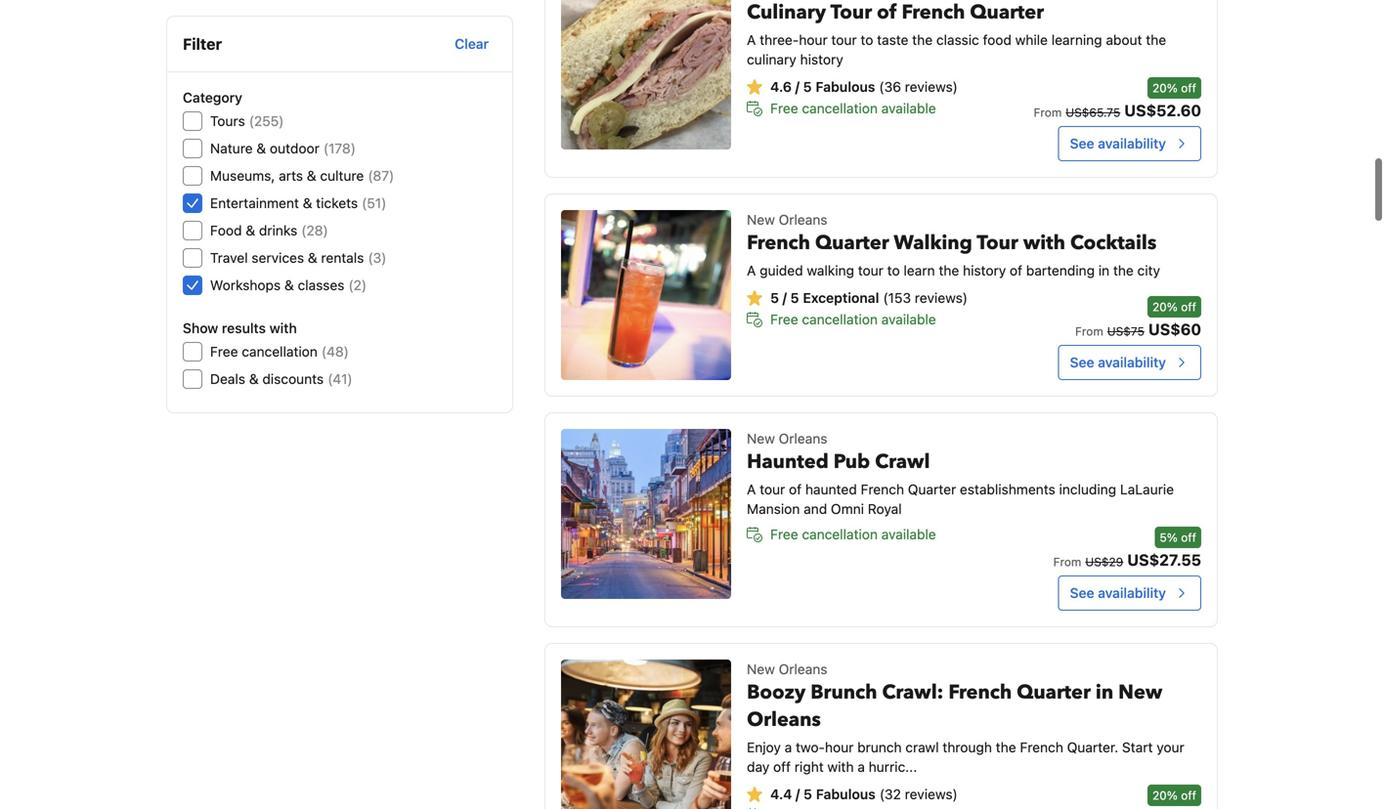Task type: describe. For each thing, give the bounding box(es) containing it.
classic
[[937, 32, 980, 48]]

brunch
[[858, 740, 902, 756]]

from us$75 us$60
[[1076, 320, 1202, 339]]

omni
[[831, 501, 864, 517]]

nature & outdoor (178)
[[210, 140, 356, 156]]

(41)
[[328, 371, 353, 387]]

3 free cancellation available from the top
[[771, 527, 937, 543]]

us$75
[[1108, 325, 1145, 338]]

city
[[1138, 263, 1161, 279]]

available for french quarter walking tour with cocktails
[[882, 311, 937, 328]]

clear button
[[447, 26, 497, 62]]

& for outdoor
[[257, 140, 266, 156]]

entertainment
[[210, 195, 299, 211]]

two-
[[796, 740, 825, 756]]

cocktails
[[1071, 230, 1157, 257]]

5 / 5 exceptional (153 reviews)
[[771, 290, 968, 306]]

guided
[[760, 263, 803, 279]]

free cancellation available for french quarter walking tour with cocktails
[[771, 311, 937, 328]]

in inside new orleans french quarter walking tour with cocktails a guided walking tour to learn the history of bartending in the city
[[1099, 263, 1110, 279]]

drinks
[[259, 222, 298, 239]]

establishments
[[960, 482, 1056, 498]]

20% off for french quarter walking tour with cocktails
[[1153, 300, 1197, 314]]

the right the about
[[1146, 32, 1167, 48]]

deals
[[210, 371, 245, 387]]

discounts
[[262, 371, 324, 387]]

off for a three-hour tour to taste the classic food while learning about the culinary history
[[1181, 81, 1197, 95]]

tour inside new orleans haunted pub crawl a tour of haunted french quarter establishments including lalaurie mansion and omni royal
[[760, 482, 786, 498]]

4.4
[[771, 787, 792, 803]]

haunted
[[806, 482, 857, 498]]

& for tickets
[[303, 195, 312, 211]]

entertainment & tickets (51)
[[210, 195, 387, 211]]

french left quarter.
[[1020, 740, 1064, 756]]

(255)
[[249, 113, 284, 129]]

free cancellation (48)
[[210, 344, 349, 360]]

(153
[[883, 290, 911, 306]]

from us$65.75 us$52.60
[[1034, 101, 1202, 120]]

reviews) for french quarter walking tour with cocktails
[[915, 290, 968, 306]]

haunted
[[747, 449, 829, 476]]

a inside new orleans haunted pub crawl a tour of haunted french quarter establishments including lalaurie mansion and omni royal
[[747, 482, 756, 498]]

quarter inside new orleans haunted pub crawl a tour of haunted french quarter establishments including lalaurie mansion and omni royal
[[908, 482, 957, 498]]

off down your
[[1181, 789, 1197, 803]]

to inside new orleans french quarter walking tour with cocktails a guided walking tour to learn the history of bartending in the city
[[888, 263, 900, 279]]

free cancellation available for a three-hour tour to taste the classic food while learning about the culinary history
[[771, 100, 937, 116]]

see availability for haunted pub crawl
[[1070, 585, 1167, 601]]

travel services & rentals (3)
[[210, 250, 387, 266]]

available for a three-hour tour to taste the classic food while learning about the culinary history
[[882, 100, 937, 116]]

rentals
[[321, 250, 364, 266]]

& down (28)
[[308, 250, 318, 266]]

outdoor
[[270, 140, 320, 156]]

tour inside a three-hour tour to taste the classic food while learning about the culinary history
[[832, 32, 857, 48]]

fabulous for (36
[[816, 79, 876, 95]]

us$52.60
[[1125, 101, 1202, 120]]

from for haunted pub crawl
[[1054, 555, 1082, 569]]

orleans for haunted
[[779, 431, 828, 447]]

new for french quarter walking tour with cocktails
[[747, 212, 775, 228]]

nature
[[210, 140, 253, 156]]

culinary
[[747, 51, 797, 67]]

off inside new orleans boozy brunch crawl: french quarter in new orleans enjoy a two-hour brunch crawl through the french quarter.  start your day off right with a hurric...
[[774, 759, 791, 775]]

from for french quarter walking tour with cocktails
[[1076, 325, 1104, 338]]

food
[[210, 222, 242, 239]]

including
[[1060, 482, 1117, 498]]

french inside new orleans french quarter walking tour with cocktails a guided walking tour to learn the history of bartending in the city
[[747, 230, 811, 257]]

taste
[[877, 32, 909, 48]]

see availability for french quarter walking tour with cocktails
[[1070, 354, 1167, 371]]

hour inside a three-hour tour to taste the classic food while learning about the culinary history
[[799, 32, 828, 48]]

right
[[795, 759, 824, 775]]

see availability for a three-hour tour to taste the classic food while learning about the culinary history
[[1070, 135, 1167, 152]]

see for crawl
[[1070, 585, 1095, 601]]

results
[[222, 320, 266, 336]]

tour
[[977, 230, 1019, 257]]

orleans down boozy
[[747, 707, 821, 734]]

(48)
[[322, 344, 349, 360]]

start
[[1123, 740, 1153, 756]]

20% off for a three-hour tour to taste the classic food while learning about the culinary history
[[1153, 81, 1197, 95]]

bartending
[[1027, 263, 1095, 279]]

us$27.55
[[1128, 551, 1202, 570]]

boozy
[[747, 680, 806, 707]]

history inside a three-hour tour to taste the classic food while learning about the culinary history
[[800, 51, 844, 67]]

us$60
[[1149, 320, 1202, 339]]

reviews) for a three-hour tour to taste the classic food while learning about the culinary history
[[905, 79, 958, 95]]

& for drinks
[[246, 222, 255, 239]]

availability for haunted pub crawl
[[1098, 585, 1167, 601]]

3 20% from the top
[[1153, 789, 1178, 803]]

three-
[[760, 32, 799, 48]]

day
[[747, 759, 770, 775]]

(3)
[[368, 250, 387, 266]]

workshops & classes (2)
[[210, 277, 367, 293]]

your
[[1157, 740, 1185, 756]]

culture
[[320, 168, 364, 184]]

exceptional
[[803, 290, 880, 306]]

tours
[[210, 113, 245, 129]]

history inside new orleans french quarter walking tour with cocktails a guided walking tour to learn the history of bartending in the city
[[963, 263, 1006, 279]]

tour inside new orleans french quarter walking tour with cocktails a guided walking tour to learn the history of bartending in the city
[[858, 263, 884, 279]]

availability for a three-hour tour to taste the classic food while learning about the culinary history
[[1098, 135, 1167, 152]]

travel
[[210, 250, 248, 266]]

with inside new orleans boozy brunch crawl: french quarter in new orleans enjoy a two-hour brunch crawl through the french quarter.  start your day off right with a hurric...
[[828, 759, 854, 775]]

culinary tour of french quarter image
[[561, 0, 732, 150]]

5 for 5
[[791, 290, 799, 306]]

classes
[[298, 277, 345, 293]]

2 vertical spatial reviews)
[[905, 787, 958, 803]]

3 20% off from the top
[[1153, 789, 1197, 803]]

boozy brunch crawl: french quarter in new orleans image
[[561, 660, 732, 810]]

new orleans boozy brunch crawl: french quarter in new orleans enjoy a two-hour brunch crawl through the french quarter.  start your day off right with a hurric...
[[747, 662, 1185, 775]]

learning
[[1052, 32, 1103, 48]]

lalaurie
[[1121, 482, 1174, 498]]

with inside new orleans french quarter walking tour with cocktails a guided walking tour to learn the history of bartending in the city
[[1024, 230, 1066, 257]]



Task type: vqa. For each thing, say whether or not it's contained in the screenshot.
history
yes



Task type: locate. For each thing, give the bounding box(es) containing it.
2 see availability from the top
[[1070, 354, 1167, 371]]

see
[[1070, 135, 1095, 152], [1070, 354, 1095, 371], [1070, 585, 1095, 601]]

1 vertical spatial of
[[789, 482, 802, 498]]

(32
[[880, 787, 902, 803]]

free down guided
[[771, 311, 799, 328]]

(28)
[[301, 222, 328, 239]]

(51)
[[362, 195, 387, 211]]

availability for french quarter walking tour with cocktails
[[1098, 354, 1167, 371]]

new
[[747, 212, 775, 228], [747, 431, 775, 447], [747, 662, 775, 678], [1119, 680, 1163, 707]]

french quarter walking tour with cocktails image
[[561, 210, 732, 380]]

orleans inside new orleans haunted pub crawl a tour of haunted french quarter establishments including lalaurie mansion and omni royal
[[779, 431, 828, 447]]

a up mansion
[[747, 482, 756, 498]]

& right the deals
[[249, 371, 259, 387]]

reviews) right the "(36"
[[905, 79, 958, 95]]

2 vertical spatial a
[[747, 482, 756, 498]]

cancellation up deals & discounts (41)
[[242, 344, 318, 360]]

arts
[[279, 168, 303, 184]]

a
[[785, 740, 792, 756], [858, 759, 865, 775]]

a
[[747, 32, 756, 48], [747, 263, 756, 279], [747, 482, 756, 498]]

the left city
[[1114, 263, 1134, 279]]

the right through on the right bottom
[[996, 740, 1017, 756]]

in up quarter.
[[1096, 680, 1114, 707]]

(2)
[[349, 277, 367, 293]]

workshops
[[210, 277, 281, 293]]

20% for a three-hour tour to taste the classic food while learning about the culinary history
[[1153, 81, 1178, 95]]

in inside new orleans boozy brunch crawl: french quarter in new orleans enjoy a two-hour brunch crawl through the french quarter.  start your day off right with a hurric...
[[1096, 680, 1114, 707]]

through
[[943, 740, 993, 756]]

0 horizontal spatial of
[[789, 482, 802, 498]]

free cancellation available down exceptional
[[771, 311, 937, 328]]

quarter.
[[1068, 740, 1119, 756]]

tour left taste
[[832, 32, 857, 48]]

1 vertical spatial see availability
[[1070, 354, 1167, 371]]

history down tour
[[963, 263, 1006, 279]]

2 horizontal spatial tour
[[858, 263, 884, 279]]

brunch
[[811, 680, 878, 707]]

2 see from the top
[[1070, 354, 1095, 371]]

1 vertical spatial quarter
[[908, 482, 957, 498]]

0 vertical spatial free cancellation available
[[771, 100, 937, 116]]

& down (255)
[[257, 140, 266, 156]]

0 vertical spatial see availability
[[1070, 135, 1167, 152]]

2 vertical spatial from
[[1054, 555, 1082, 569]]

new up start
[[1119, 680, 1163, 707]]

tour up 5 / 5 exceptional (153 reviews)
[[858, 263, 884, 279]]

0 vertical spatial /
[[796, 79, 800, 95]]

the inside new orleans boozy brunch crawl: french quarter in new orleans enjoy a two-hour brunch crawl through the french quarter.  start your day off right with a hurric...
[[996, 740, 1017, 756]]

filter
[[183, 35, 222, 53]]

1 vertical spatial tour
[[858, 263, 884, 279]]

the
[[913, 32, 933, 48], [1146, 32, 1167, 48], [939, 263, 960, 279], [1114, 263, 1134, 279], [996, 740, 1017, 756]]

20% off up us$52.60
[[1153, 81, 1197, 95]]

2 availability from the top
[[1098, 354, 1167, 371]]

history right 'culinary' on the top of the page
[[800, 51, 844, 67]]

2 vertical spatial free cancellation available
[[771, 527, 937, 543]]

20% off up us$60
[[1153, 300, 1197, 314]]

4.6
[[771, 79, 792, 95]]

2 vertical spatial with
[[828, 759, 854, 775]]

new orleans haunted pub crawl a tour of haunted french quarter establishments including lalaurie mansion and omni royal
[[747, 431, 1174, 517]]

french up guided
[[747, 230, 811, 257]]

fabulous left the "(36"
[[816, 79, 876, 95]]

2 free cancellation available from the top
[[771, 311, 937, 328]]

with up bartending
[[1024, 230, 1066, 257]]

0 vertical spatial a
[[785, 740, 792, 756]]

/ for french quarter walking tour with cocktails
[[783, 290, 787, 306]]

1 horizontal spatial with
[[828, 759, 854, 775]]

/ right '4.6'
[[796, 79, 800, 95]]

quarter up walking
[[816, 230, 890, 257]]

french
[[747, 230, 811, 257], [861, 482, 905, 498], [949, 680, 1012, 707], [1020, 740, 1064, 756]]

the right learn
[[939, 263, 960, 279]]

new up haunted
[[747, 431, 775, 447]]

available
[[882, 100, 937, 116], [882, 311, 937, 328], [882, 527, 937, 543]]

us$65.75
[[1066, 106, 1121, 119]]

off right 5%
[[1181, 531, 1197, 545]]

20% off
[[1153, 81, 1197, 95], [1153, 300, 1197, 314], [1153, 789, 1197, 803]]

of
[[1010, 263, 1023, 279], [789, 482, 802, 498]]

0 vertical spatial reviews)
[[905, 79, 958, 95]]

reviews) down learn
[[915, 290, 968, 306]]

quarter inside new orleans boozy brunch crawl: french quarter in new orleans enjoy a two-hour brunch crawl through the french quarter.  start your day off right with a hurric...
[[1017, 680, 1091, 707]]

1 vertical spatial 20%
[[1153, 300, 1178, 314]]

to left learn
[[888, 263, 900, 279]]

services
[[252, 250, 304, 266]]

clear
[[455, 36, 489, 52]]

2 horizontal spatial quarter
[[1017, 680, 1091, 707]]

see availability
[[1070, 135, 1167, 152], [1070, 354, 1167, 371], [1070, 585, 1167, 601]]

5 for 4.4
[[804, 787, 812, 803]]

0 vertical spatial hour
[[799, 32, 828, 48]]

(87)
[[368, 168, 394, 184]]

about
[[1106, 32, 1143, 48]]

1 vertical spatial a
[[858, 759, 865, 775]]

see down from us$75 us$60
[[1070, 354, 1095, 371]]

new up guided
[[747, 212, 775, 228]]

tours (255)
[[210, 113, 284, 129]]

1 vertical spatial from
[[1076, 325, 1104, 338]]

0 vertical spatial with
[[1024, 230, 1066, 257]]

2 20% from the top
[[1153, 300, 1178, 314]]

(36
[[879, 79, 902, 95]]

available down royal
[[882, 527, 937, 543]]

with right right on the right bottom of page
[[828, 759, 854, 775]]

5
[[803, 79, 812, 95], [771, 290, 779, 306], [791, 290, 799, 306], [804, 787, 812, 803]]

2 vertical spatial /
[[796, 787, 800, 803]]

0 horizontal spatial quarter
[[816, 230, 890, 257]]

from inside from us$75 us$60
[[1076, 325, 1104, 338]]

1 vertical spatial history
[[963, 263, 1006, 279]]

a inside new orleans french quarter walking tour with cocktails a guided walking tour to learn the history of bartending in the city
[[747, 263, 756, 279]]

5 for 4.6
[[803, 79, 812, 95]]

to left taste
[[861, 32, 874, 48]]

2 vertical spatial available
[[882, 527, 937, 543]]

0 vertical spatial in
[[1099, 263, 1110, 279]]

see availability down from us$65.75 us$52.60
[[1070, 135, 1167, 152]]

0 horizontal spatial a
[[785, 740, 792, 756]]

see for walking
[[1070, 354, 1095, 371]]

from us$29 us$27.55
[[1054, 551, 1202, 570]]

off right day
[[774, 759, 791, 775]]

20%
[[1153, 81, 1178, 95], [1153, 300, 1178, 314], [1153, 789, 1178, 803]]

orleans for boozy
[[779, 662, 828, 678]]

learn
[[904, 263, 935, 279]]

0 vertical spatial tour
[[832, 32, 857, 48]]

0 vertical spatial available
[[882, 100, 937, 116]]

0 vertical spatial history
[[800, 51, 844, 67]]

a left the three-
[[747, 32, 756, 48]]

free cancellation available down omni
[[771, 527, 937, 543]]

1 see from the top
[[1070, 135, 1095, 152]]

from for a three-hour tour to taste the classic food while learning about the culinary history
[[1034, 106, 1062, 119]]

the right taste
[[913, 32, 933, 48]]

2 20% off from the top
[[1153, 300, 1197, 314]]

2 vertical spatial 20% off
[[1153, 789, 1197, 803]]

quarter
[[816, 230, 890, 257], [908, 482, 957, 498], [1017, 680, 1091, 707]]

2 vertical spatial 20%
[[1153, 789, 1178, 803]]

french inside new orleans haunted pub crawl a tour of haunted french quarter establishments including lalaurie mansion and omni royal
[[861, 482, 905, 498]]

1 horizontal spatial history
[[963, 263, 1006, 279]]

0 vertical spatial 20% off
[[1153, 81, 1197, 95]]

0 horizontal spatial to
[[861, 32, 874, 48]]

from left us$65.75
[[1034, 106, 1062, 119]]

& right "arts"
[[307, 168, 316, 184]]

1 free cancellation available from the top
[[771, 100, 937, 116]]

1 vertical spatial fabulous
[[816, 787, 876, 803]]

see down us$65.75
[[1070, 135, 1095, 152]]

availability
[[1098, 135, 1167, 152], [1098, 354, 1167, 371], [1098, 585, 1167, 601]]

fabulous for (32
[[816, 787, 876, 803]]

hour left brunch
[[825, 740, 854, 756]]

0 vertical spatial from
[[1034, 106, 1062, 119]]

0 vertical spatial see
[[1070, 135, 1095, 152]]

tickets
[[316, 195, 358, 211]]

1 fabulous from the top
[[816, 79, 876, 95]]

reviews) right (32
[[905, 787, 958, 803]]

1 horizontal spatial of
[[1010, 263, 1023, 279]]

20% down your
[[1153, 789, 1178, 803]]

1 vertical spatial availability
[[1098, 354, 1167, 371]]

reviews)
[[905, 79, 958, 95], [915, 290, 968, 306], [905, 787, 958, 803]]

/
[[796, 79, 800, 95], [783, 290, 787, 306], [796, 787, 800, 803]]

crawl
[[906, 740, 939, 756]]

20% up us$60
[[1153, 300, 1178, 314]]

free down '4.6'
[[771, 100, 799, 116]]

hour
[[799, 32, 828, 48], [825, 740, 854, 756]]

(178)
[[324, 140, 356, 156]]

food
[[983, 32, 1012, 48]]

with
[[1024, 230, 1066, 257], [270, 320, 297, 336], [828, 759, 854, 775]]

off up us$52.60
[[1181, 81, 1197, 95]]

new inside new orleans french quarter walking tour with cocktails a guided walking tour to learn the history of bartending in the city
[[747, 212, 775, 228]]

haunted pub crawl image
[[561, 429, 732, 599]]

to inside a three-hour tour to taste the classic food while learning about the culinary history
[[861, 32, 874, 48]]

free
[[771, 100, 799, 116], [771, 311, 799, 328], [210, 344, 238, 360], [771, 527, 799, 543]]

and
[[804, 501, 828, 517]]

french up royal
[[861, 482, 905, 498]]

fabulous left (32
[[816, 787, 876, 803]]

show results with
[[183, 320, 297, 336]]

0 vertical spatial quarter
[[816, 230, 890, 257]]

0 vertical spatial fabulous
[[816, 79, 876, 95]]

cancellation down 4.6 / 5 fabulous (36 reviews) at the top of the page
[[802, 100, 878, 116]]

3 availability from the top
[[1098, 585, 1167, 601]]

20% for french quarter walking tour with cocktails
[[1153, 300, 1178, 314]]

0 vertical spatial 20%
[[1153, 81, 1178, 95]]

free cancellation available down 4.6 / 5 fabulous (36 reviews) at the top of the page
[[771, 100, 937, 116]]

free down mansion
[[771, 527, 799, 543]]

2 vertical spatial see availability
[[1070, 585, 1167, 601]]

museums, arts & culture (87)
[[210, 168, 394, 184]]

of down tour
[[1010, 263, 1023, 279]]

1 vertical spatial see
[[1070, 354, 1095, 371]]

cancellation down exceptional
[[802, 311, 878, 328]]

& down museums, arts & culture (87)
[[303, 195, 312, 211]]

tour
[[832, 32, 857, 48], [858, 263, 884, 279], [760, 482, 786, 498]]

/ down guided
[[783, 290, 787, 306]]

1 vertical spatial with
[[270, 320, 297, 336]]

hour inside new orleans boozy brunch crawl: french quarter in new orleans enjoy a two-hour brunch crawl through the french quarter.  start your day off right with a hurric...
[[825, 740, 854, 756]]

0 vertical spatial of
[[1010, 263, 1023, 279]]

2 a from the top
[[747, 263, 756, 279]]

off up us$60
[[1181, 300, 1197, 314]]

4.4 / 5 fabulous (32 reviews)
[[771, 787, 958, 803]]

show
[[183, 320, 218, 336]]

new for boozy brunch crawl: french quarter in new orleans
[[747, 662, 775, 678]]

4.6 / 5 fabulous (36 reviews)
[[771, 79, 958, 95]]

see down 'us$29' at the right of page
[[1070, 585, 1095, 601]]

1 vertical spatial 20% off
[[1153, 300, 1197, 314]]

3 a from the top
[[747, 482, 756, 498]]

enjoy
[[747, 740, 781, 756]]

of inside new orleans haunted pub crawl a tour of haunted french quarter establishments including lalaurie mansion and omni royal
[[789, 482, 802, 498]]

category
[[183, 89, 243, 106]]

free cancellation available
[[771, 100, 937, 116], [771, 311, 937, 328], [771, 527, 937, 543]]

tour up mansion
[[760, 482, 786, 498]]

off for french quarter walking tour with cocktails
[[1181, 300, 1197, 314]]

0 horizontal spatial tour
[[760, 482, 786, 498]]

orleans inside new orleans french quarter walking tour with cocktails a guided walking tour to learn the history of bartending in the city
[[779, 212, 828, 228]]

1 vertical spatial free cancellation available
[[771, 311, 937, 328]]

french up through on the right bottom
[[949, 680, 1012, 707]]

a left guided
[[747, 263, 756, 279]]

& for discounts
[[249, 371, 259, 387]]

from left the us$75
[[1076, 325, 1104, 338]]

3 see availability from the top
[[1070, 585, 1167, 601]]

pub
[[834, 449, 871, 476]]

1 vertical spatial to
[[888, 263, 900, 279]]

& for classes
[[285, 277, 294, 293]]

a down brunch
[[858, 759, 865, 775]]

of down haunted
[[789, 482, 802, 498]]

while
[[1016, 32, 1048, 48]]

in
[[1099, 263, 1110, 279], [1096, 680, 1114, 707]]

see availability down the us$75
[[1070, 354, 1167, 371]]

new orleans french quarter walking tour with cocktails a guided walking tour to learn the history of bartending in the city
[[747, 212, 1161, 279]]

availability down from us$65.75 us$52.60
[[1098, 135, 1167, 152]]

deals & discounts (41)
[[210, 371, 353, 387]]

cancellation down omni
[[802, 527, 878, 543]]

a three-hour tour to taste the classic food while learning about the culinary history
[[747, 32, 1167, 67]]

off for haunted pub crawl
[[1181, 531, 1197, 545]]

1 available from the top
[[882, 100, 937, 116]]

20% up us$52.60
[[1153, 81, 1178, 95]]

/ right 4.4
[[796, 787, 800, 803]]

orleans for french
[[779, 212, 828, 228]]

1 20% off from the top
[[1153, 81, 1197, 95]]

1 vertical spatial a
[[747, 263, 756, 279]]

& right food
[[246, 222, 255, 239]]

in down cocktails
[[1099, 263, 1110, 279]]

1 horizontal spatial a
[[858, 759, 865, 775]]

orleans up haunted
[[779, 431, 828, 447]]

walking
[[894, 230, 973, 257]]

1 20% from the top
[[1153, 81, 1178, 95]]

0 vertical spatial availability
[[1098, 135, 1167, 152]]

0 horizontal spatial history
[[800, 51, 844, 67]]

2 horizontal spatial with
[[1024, 230, 1066, 257]]

2 vertical spatial tour
[[760, 482, 786, 498]]

from inside from us$29 us$27.55
[[1054, 555, 1082, 569]]

1 see availability from the top
[[1070, 135, 1167, 152]]

orleans up guided
[[779, 212, 828, 228]]

royal
[[868, 501, 902, 517]]

quarter up quarter.
[[1017, 680, 1091, 707]]

food & drinks (28)
[[210, 222, 328, 239]]

quarter inside new orleans french quarter walking tour with cocktails a guided walking tour to learn the history of bartending in the city
[[816, 230, 890, 257]]

available down (153 on the top right
[[882, 311, 937, 328]]

1 horizontal spatial quarter
[[908, 482, 957, 498]]

free up the deals
[[210, 344, 238, 360]]

1 vertical spatial reviews)
[[915, 290, 968, 306]]

museums,
[[210, 168, 275, 184]]

of inside new orleans french quarter walking tour with cocktails a guided walking tour to learn the history of bartending in the city
[[1010, 263, 1023, 279]]

crawl:
[[882, 680, 944, 707]]

with up free cancellation (48)
[[270, 320, 297, 336]]

2 vertical spatial quarter
[[1017, 680, 1091, 707]]

/ for a three-hour tour to taste the classic food while learning about the culinary history
[[796, 79, 800, 95]]

2 vertical spatial see
[[1070, 585, 1095, 601]]

to
[[861, 32, 874, 48], [888, 263, 900, 279]]

hour up 4.6 / 5 fabulous (36 reviews) at the top of the page
[[799, 32, 828, 48]]

availability down from us$29 us$27.55
[[1098, 585, 1167, 601]]

0 horizontal spatial with
[[270, 320, 297, 336]]

1 vertical spatial /
[[783, 290, 787, 306]]

from left 'us$29' at the right of page
[[1054, 555, 1082, 569]]

2 fabulous from the top
[[816, 787, 876, 803]]

us$29
[[1086, 555, 1124, 569]]

see availability down 'us$29' at the right of page
[[1070, 585, 1167, 601]]

20% off down your
[[1153, 789, 1197, 803]]

from inside from us$65.75 us$52.60
[[1034, 106, 1062, 119]]

1 vertical spatial hour
[[825, 740, 854, 756]]

0 vertical spatial a
[[747, 32, 756, 48]]

& down travel services & rentals (3) on the left of page
[[285, 277, 294, 293]]

availability down the us$75
[[1098, 354, 1167, 371]]

orleans
[[779, 212, 828, 228], [779, 431, 828, 447], [779, 662, 828, 678], [747, 707, 821, 734]]

quarter down crawl
[[908, 482, 957, 498]]

new inside new orleans haunted pub crawl a tour of haunted french quarter establishments including lalaurie mansion and omni royal
[[747, 431, 775, 447]]

1 availability from the top
[[1098, 135, 1167, 152]]

new for haunted pub crawl
[[747, 431, 775, 447]]

2 vertical spatial availability
[[1098, 585, 1167, 601]]

1 vertical spatial available
[[882, 311, 937, 328]]

fabulous
[[816, 79, 876, 95], [816, 787, 876, 803]]

0 vertical spatial to
[[861, 32, 874, 48]]

walking
[[807, 263, 855, 279]]

orleans up boozy
[[779, 662, 828, 678]]

1 vertical spatial in
[[1096, 680, 1114, 707]]

2 available from the top
[[882, 311, 937, 328]]

1 horizontal spatial to
[[888, 263, 900, 279]]

new up boozy
[[747, 662, 775, 678]]

3 see from the top
[[1070, 585, 1095, 601]]

1 a from the top
[[747, 32, 756, 48]]

available down the "(36"
[[882, 100, 937, 116]]

1 horizontal spatial tour
[[832, 32, 857, 48]]

a inside a three-hour tour to taste the classic food while learning about the culinary history
[[747, 32, 756, 48]]

3 available from the top
[[882, 527, 937, 543]]

hurric...
[[869, 759, 918, 775]]

a left the two-
[[785, 740, 792, 756]]



